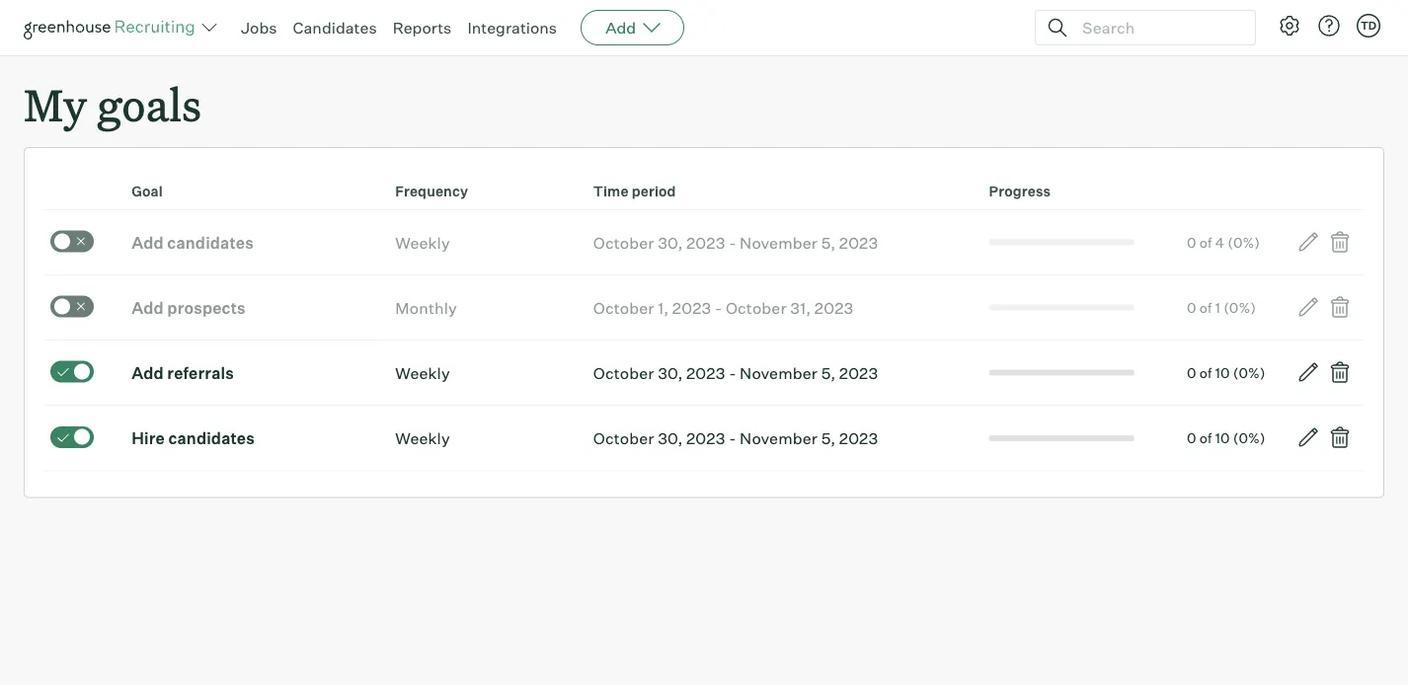 Task type: locate. For each thing, give the bounding box(es) containing it.
2 edit goal icon image from the top
[[1296, 295, 1320, 319]]

3 0 from the top
[[1187, 364, 1196, 381]]

0 for add candidates
[[1187, 234, 1196, 251]]

0 of 1 (0%)
[[1187, 299, 1256, 316]]

0 vertical spatial weekly
[[395, 233, 450, 253]]

progress bar
[[989, 240, 1135, 246], [989, 305, 1135, 311], [989, 370, 1135, 376], [989, 435, 1135, 441]]

30, for add referrals
[[658, 363, 683, 383]]

1 vertical spatial 30,
[[658, 363, 683, 383]]

10
[[1215, 364, 1230, 381], [1215, 429, 1230, 447]]

remove goal icon image for add referrals
[[1328, 361, 1352, 384]]

1 november from the top
[[740, 233, 818, 253]]

of for hire candidates
[[1200, 429, 1212, 447]]

2 october 30, 2023 - november 5, 2023 from the top
[[593, 363, 878, 383]]

5,
[[821, 233, 836, 253], [821, 363, 836, 383], [821, 428, 836, 448]]

0 of 10 (0%) for candidates
[[1187, 429, 1266, 447]]

4 edit goal icon image from the top
[[1296, 426, 1320, 450]]

jobs link
[[241, 18, 277, 38]]

2 november from the top
[[740, 363, 818, 383]]

Search text field
[[1077, 13, 1237, 42]]

remove goal icon image
[[1328, 230, 1352, 254], [1328, 295, 1352, 319], [1328, 361, 1352, 384], [1328, 426, 1352, 450]]

november for add referrals
[[740, 363, 818, 383]]

-
[[729, 233, 736, 253], [715, 298, 722, 318], [729, 363, 736, 383], [729, 428, 736, 448]]

None checkbox
[[50, 231, 94, 253], [50, 296, 94, 318], [50, 231, 94, 253], [50, 296, 94, 318]]

october for add referrals
[[593, 363, 654, 383]]

3 progress bar from the top
[[989, 370, 1135, 376]]

3 of from the top
[[1200, 364, 1212, 381]]

0 of 10 (0%) for referrals
[[1187, 364, 1266, 381]]

1 october 30, 2023 - november 5, 2023 from the top
[[593, 233, 878, 253]]

of
[[1200, 234, 1212, 251], [1200, 299, 1212, 316], [1200, 364, 1212, 381], [1200, 429, 1212, 447]]

candidates right hire
[[168, 428, 255, 448]]

2 0 of 10 (0%) from the top
[[1187, 429, 1266, 447]]

1 vertical spatial 10
[[1215, 429, 1230, 447]]

0 for hire candidates
[[1187, 429, 1196, 447]]

remove goal icon image for add prospects
[[1328, 295, 1352, 319]]

hire
[[131, 428, 165, 448]]

1 of from the top
[[1200, 234, 1212, 251]]

reports link
[[393, 18, 452, 38]]

3 remove goal icon image from the top
[[1328, 361, 1352, 384]]

integrations
[[467, 18, 557, 38]]

0 vertical spatial 10
[[1215, 364, 1230, 381]]

2023
[[686, 233, 725, 253], [839, 233, 878, 253], [672, 298, 711, 318], [815, 298, 854, 318], [686, 363, 725, 383], [839, 363, 878, 383], [686, 428, 725, 448], [839, 428, 878, 448]]

october 30, 2023 - november 5, 2023 for add referrals
[[593, 363, 878, 383]]

3 5, from the top
[[821, 428, 836, 448]]

2 remove goal icon image from the top
[[1328, 295, 1352, 319]]

2 30, from the top
[[658, 363, 683, 383]]

1 vertical spatial 0 of 10 (0%)
[[1187, 429, 1266, 447]]

2 progress bar from the top
[[989, 305, 1135, 311]]

1 vertical spatial 5,
[[821, 363, 836, 383]]

3 30, from the top
[[658, 428, 683, 448]]

november
[[740, 233, 818, 253], [740, 363, 818, 383], [740, 428, 818, 448]]

1 0 from the top
[[1187, 234, 1196, 251]]

1 0 of 10 (0%) from the top
[[1187, 364, 1266, 381]]

0 vertical spatial november
[[740, 233, 818, 253]]

jobs
[[241, 18, 277, 38]]

time
[[593, 183, 629, 200]]

1 vertical spatial november
[[740, 363, 818, 383]]

2 weekly from the top
[[395, 363, 450, 383]]

candidates up prospects at the top left
[[167, 233, 254, 253]]

1 30, from the top
[[658, 233, 683, 253]]

add candidates
[[131, 233, 254, 253]]

3 october 30, 2023 - november 5, 2023 from the top
[[593, 428, 878, 448]]

2 of from the top
[[1200, 299, 1212, 316]]

4 remove goal icon image from the top
[[1328, 426, 1352, 450]]

- for add referrals
[[729, 363, 736, 383]]

2 vertical spatial november
[[740, 428, 818, 448]]

prospects
[[167, 298, 246, 318]]

my
[[24, 75, 87, 133]]

30,
[[658, 233, 683, 253], [658, 363, 683, 383], [658, 428, 683, 448]]

2 5, from the top
[[821, 363, 836, 383]]

0 vertical spatial 0 of 10 (0%)
[[1187, 364, 1266, 381]]

(0%) for hire candidates
[[1233, 429, 1266, 447]]

add inside popup button
[[605, 18, 636, 38]]

candidates
[[167, 233, 254, 253], [168, 428, 255, 448]]

candidates for add candidates
[[167, 233, 254, 253]]

None checkbox
[[50, 361, 94, 383], [50, 426, 94, 448], [50, 361, 94, 383], [50, 426, 94, 448]]

4 0 from the top
[[1187, 429, 1196, 447]]

0
[[1187, 234, 1196, 251], [1187, 299, 1196, 316], [1187, 364, 1196, 381], [1187, 429, 1196, 447]]

1 weekly from the top
[[395, 233, 450, 253]]

(0%)
[[1228, 234, 1260, 251], [1224, 299, 1256, 316], [1233, 364, 1266, 381], [1233, 429, 1266, 447]]

of for add prospects
[[1200, 299, 1212, 316]]

add button
[[581, 10, 685, 45]]

edit goal icon image for add prospects
[[1296, 295, 1320, 319]]

october for add prospects
[[593, 298, 654, 318]]

5, for add referrals
[[821, 363, 836, 383]]

0 vertical spatial october 30, 2023 - november 5, 2023
[[593, 233, 878, 253]]

october 30, 2023 - november 5, 2023
[[593, 233, 878, 253], [593, 363, 878, 383], [593, 428, 878, 448]]

progress bar for add candidates
[[989, 240, 1135, 246]]

1 progress bar from the top
[[989, 240, 1135, 246]]

edit goal icon image for add referrals
[[1296, 361, 1320, 384]]

1,
[[658, 298, 669, 318]]

4
[[1215, 234, 1225, 251]]

31,
[[790, 298, 811, 318]]

integrations link
[[467, 18, 557, 38]]

1 vertical spatial candidates
[[168, 428, 255, 448]]

1 5, from the top
[[821, 233, 836, 253]]

2 vertical spatial 30,
[[658, 428, 683, 448]]

2 vertical spatial 5,
[[821, 428, 836, 448]]

0 vertical spatial 30,
[[658, 233, 683, 253]]

2 vertical spatial october 30, 2023 - november 5, 2023
[[593, 428, 878, 448]]

5, for add candidates
[[821, 233, 836, 253]]

3 november from the top
[[740, 428, 818, 448]]

1 edit goal icon image from the top
[[1296, 230, 1320, 254]]

1 10 from the top
[[1215, 364, 1230, 381]]

4 of from the top
[[1200, 429, 1212, 447]]

1
[[1215, 299, 1221, 316]]

weekly
[[395, 233, 450, 253], [395, 363, 450, 383], [395, 428, 450, 448]]

2 vertical spatial weekly
[[395, 428, 450, 448]]

1 remove goal icon image from the top
[[1328, 230, 1352, 254]]

october 30, 2023 - november 5, 2023 for hire candidates
[[593, 428, 878, 448]]

3 edit goal icon image from the top
[[1296, 361, 1320, 384]]

(0%) for add referrals
[[1233, 364, 1266, 381]]

2 10 from the top
[[1215, 429, 1230, 447]]

1 vertical spatial weekly
[[395, 363, 450, 383]]

5, for hire candidates
[[821, 428, 836, 448]]

edit goal icon image
[[1296, 230, 1320, 254], [1296, 295, 1320, 319], [1296, 361, 1320, 384], [1296, 426, 1320, 450]]

progress bar for add referrals
[[989, 370, 1135, 376]]

october
[[593, 233, 654, 253], [593, 298, 654, 318], [726, 298, 787, 318], [593, 363, 654, 383], [593, 428, 654, 448]]

0 vertical spatial 5,
[[821, 233, 836, 253]]

2 0 from the top
[[1187, 299, 1196, 316]]

0 of 10 (0%)
[[1187, 364, 1266, 381], [1187, 429, 1266, 447]]

1 vertical spatial october 30, 2023 - november 5, 2023
[[593, 363, 878, 383]]

period
[[632, 183, 676, 200]]

0 vertical spatial candidates
[[167, 233, 254, 253]]

3 weekly from the top
[[395, 428, 450, 448]]

4 progress bar from the top
[[989, 435, 1135, 441]]

- for add candidates
[[729, 233, 736, 253]]

referrals
[[167, 363, 234, 383]]

add
[[605, 18, 636, 38], [131, 233, 164, 253], [131, 298, 164, 318], [131, 363, 164, 383]]

candidates link
[[293, 18, 377, 38]]



Task type: vqa. For each thing, say whether or not it's contained in the screenshot.
the Add popup button
yes



Task type: describe. For each thing, give the bounding box(es) containing it.
october for add candidates
[[593, 233, 654, 253]]

add referrals
[[131, 363, 234, 383]]

progress bar for hire candidates
[[989, 435, 1135, 441]]

edit goal icon image for add candidates
[[1296, 230, 1320, 254]]

10 for add referrals
[[1215, 364, 1230, 381]]

(0%) for add prospects
[[1224, 299, 1256, 316]]

0 for add referrals
[[1187, 364, 1196, 381]]

october 1, 2023 - october 31, 2023
[[593, 298, 854, 318]]

greenhouse recruiting image
[[24, 16, 201, 40]]

add for add candidates
[[131, 233, 164, 253]]

october 30, 2023 - november 5, 2023 for add candidates
[[593, 233, 878, 253]]

30, for add candidates
[[658, 233, 683, 253]]

weekly for add candidates
[[395, 233, 450, 253]]

of for add referrals
[[1200, 364, 1212, 381]]

edit goal icon image for hire candidates
[[1296, 426, 1320, 450]]

candidates
[[293, 18, 377, 38]]

add prospects
[[131, 298, 246, 318]]

10 for hire candidates
[[1215, 429, 1230, 447]]

reports
[[393, 18, 452, 38]]

progress bar for add prospects
[[989, 305, 1135, 311]]

weekly for add referrals
[[395, 363, 450, 383]]

configure image
[[1278, 14, 1302, 38]]

add for add prospects
[[131, 298, 164, 318]]

td
[[1361, 19, 1377, 32]]

weekly for hire candidates
[[395, 428, 450, 448]]

goal
[[131, 183, 163, 200]]

candidates for hire candidates
[[168, 428, 255, 448]]

hire candidates
[[131, 428, 255, 448]]

- for add prospects
[[715, 298, 722, 318]]

(0%) for add candidates
[[1228, 234, 1260, 251]]

time period
[[593, 183, 676, 200]]

goals
[[97, 75, 202, 133]]

td button
[[1357, 14, 1381, 38]]

november for add candidates
[[740, 233, 818, 253]]

30, for hire candidates
[[658, 428, 683, 448]]

0 for add prospects
[[1187, 299, 1196, 316]]

remove goal icon image for hire candidates
[[1328, 426, 1352, 450]]

0 of 4 (0%)
[[1187, 234, 1260, 251]]

frequency
[[395, 183, 468, 200]]

td button
[[1353, 10, 1384, 41]]

of for add candidates
[[1200, 234, 1212, 251]]

add for add
[[605, 18, 636, 38]]

progress
[[989, 183, 1051, 200]]

- for hire candidates
[[729, 428, 736, 448]]

my goals
[[24, 75, 202, 133]]

november for hire candidates
[[740, 428, 818, 448]]

monthly
[[395, 298, 457, 318]]

remove goal icon image for add candidates
[[1328, 230, 1352, 254]]

add for add referrals
[[131, 363, 164, 383]]

october for hire candidates
[[593, 428, 654, 448]]



